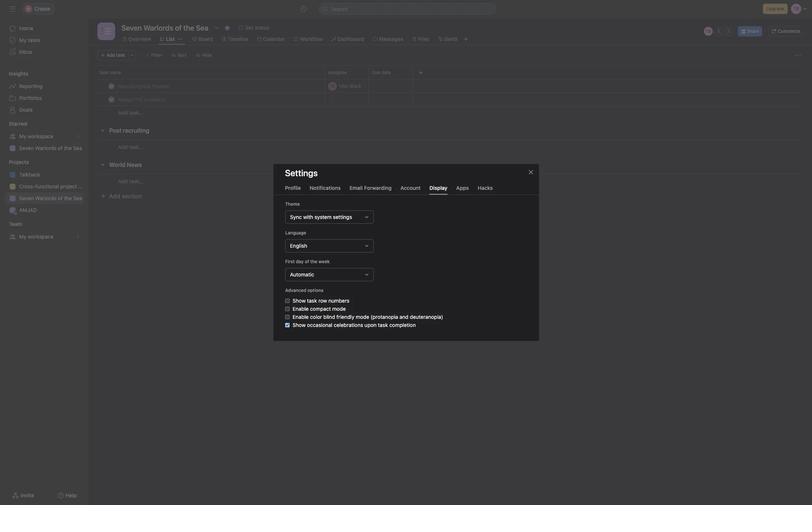 Task type: locate. For each thing, give the bounding box(es) containing it.
1 completed checkbox from the top
[[107, 82, 116, 91]]

warlords for 2nd seven warlords of the sea link from the top of the page
[[35, 195, 56, 202]]

3 my from the top
[[19, 234, 26, 240]]

0 vertical spatial seven warlords of the sea link
[[4, 142, 84, 154]]

enable for enable compact mode
[[292, 306, 309, 312]]

my workspace link
[[4, 131, 84, 142], [4, 231, 84, 243]]

timeline
[[228, 36, 248, 42]]

tb inside tb button
[[706, 28, 711, 34]]

calendar link
[[257, 35, 285, 43]]

1 sea from the top
[[73, 145, 82, 151]]

my for global element
[[19, 37, 26, 43]]

add task… button for news
[[118, 177, 143, 185]]

english button
[[285, 240, 374, 253]]

0 horizontal spatial task
[[116, 52, 125, 58]]

show down advanced
[[292, 298, 306, 304]]

1 horizontal spatial task
[[307, 298, 317, 304]]

collapse task list for this section image for post recruiting
[[100, 128, 106, 134]]

workspace inside teams "element"
[[28, 234, 53, 240]]

of right day
[[305, 259, 309, 265]]

0 vertical spatial seven warlords of the sea
[[19, 145, 82, 151]]

2 show from the top
[[292, 322, 306, 328]]

automatic button
[[285, 268, 374, 282]]

0 vertical spatial show
[[292, 298, 306, 304]]

task… down recruiting
[[129, 144, 143, 150]]

sea inside projects element
[[73, 195, 82, 202]]

recruiting top pirates cell
[[89, 79, 325, 93]]

2 completed checkbox from the top
[[107, 95, 116, 104]]

2 vertical spatial add task… row
[[89, 174, 812, 188]]

2 vertical spatial the
[[310, 259, 317, 265]]

advanced
[[285, 288, 306, 293]]

add
[[107, 52, 115, 58], [118, 110, 128, 116], [118, 144, 128, 150], [118, 178, 128, 184], [109, 193, 120, 200]]

1 vertical spatial task
[[307, 298, 317, 304]]

1 vertical spatial sea
[[73, 195, 82, 202]]

task… down "assign hq locations" 'text field'
[[129, 110, 143, 116]]

add section button
[[97, 190, 145, 203]]

email forwarding
[[350, 185, 392, 191]]

my down starred
[[19, 133, 26, 140]]

settings
[[333, 214, 352, 220]]

of down cross-functional project plan
[[58, 195, 63, 202]]

0 vertical spatial the
[[64, 145, 72, 151]]

seven up projects
[[19, 145, 34, 151]]

section
[[122, 193, 142, 200]]

None text field
[[120, 21, 210, 34]]

seven warlords of the sea for 2nd seven warlords of the sea link from the top of the page
[[19, 195, 82, 202]]

2 warlords from the top
[[35, 195, 56, 202]]

1 vertical spatial seven
[[19, 195, 34, 202]]

2 vertical spatial add task… button
[[118, 177, 143, 185]]

files
[[418, 36, 430, 42]]

1 vertical spatial warlords
[[35, 195, 56, 202]]

2 add task… button from the top
[[118, 143, 143, 151]]

post recruiting
[[109, 127, 149, 134]]

1 workspace from the top
[[28, 133, 53, 140]]

task up 'name'
[[116, 52, 125, 58]]

1 vertical spatial my workspace
[[19, 234, 53, 240]]

invite button
[[7, 489, 39, 503]]

seven warlords of the sea inside projects element
[[19, 195, 82, 202]]

talkback link
[[4, 169, 84, 181]]

completed image
[[107, 82, 116, 91]]

2 sea from the top
[[73, 195, 82, 202]]

1 vertical spatial my
[[19, 133, 26, 140]]

2 seven warlords of the sea from the top
[[19, 195, 82, 202]]

tyler black
[[338, 83, 361, 89]]

add inside add task button
[[107, 52, 115, 58]]

home link
[[4, 23, 84, 34]]

3 add task… row from the top
[[89, 174, 812, 188]]

1 vertical spatial task…
[[129, 144, 143, 150]]

close image
[[528, 169, 534, 175]]

Show occasional celebrations upon task completion checkbox
[[285, 323, 290, 328]]

2 seven from the top
[[19, 195, 34, 202]]

my workspace link down amjad link on the top left of page
[[4, 231, 84, 243]]

1 collapse task list for this section image from the top
[[100, 128, 106, 134]]

1 my workspace from the top
[[19, 133, 53, 140]]

settings
[[285, 168, 318, 178]]

1 warlords from the top
[[35, 145, 56, 151]]

add inside header untitled section tree grid
[[118, 110, 128, 116]]

1 vertical spatial add task…
[[118, 144, 143, 150]]

1 show from the top
[[292, 298, 306, 304]]

completed checkbox inside assign hq locations cell
[[107, 95, 116, 104]]

1 vertical spatial of
[[58, 195, 63, 202]]

seven warlords of the sea link inside starred "element"
[[4, 142, 84, 154]]

my workspace link down goals link
[[4, 131, 84, 142]]

completed checkbox for recruiting top pirates 'text field'
[[107, 82, 116, 91]]

completed checkbox down completed icon
[[107, 95, 116, 104]]

add task… for news
[[118, 178, 143, 184]]

seven warlords of the sea up talkback 'link'
[[19, 145, 82, 151]]

warlords inside projects element
[[35, 195, 56, 202]]

compact
[[310, 306, 331, 312]]

the up talkback 'link'
[[64, 145, 72, 151]]

my workspace inside teams "element"
[[19, 234, 53, 240]]

seven warlords of the sea inside starred "element"
[[19, 145, 82, 151]]

1 vertical spatial collapse task list for this section image
[[100, 162, 106, 168]]

workspace down amjad link on the top left of page
[[28, 234, 53, 240]]

2 my from the top
[[19, 133, 26, 140]]

1 vertical spatial my workspace link
[[4, 231, 84, 243]]

2 vertical spatial add task…
[[118, 178, 143, 184]]

account button
[[401, 185, 421, 195]]

add left the section
[[109, 193, 120, 200]]

add task… up the section
[[118, 178, 143, 184]]

remove from starred image
[[224, 25, 230, 31]]

workspace down goals link
[[28, 133, 53, 140]]

0 vertical spatial enable
[[292, 306, 309, 312]]

files link
[[412, 35, 430, 43]]

team button
[[0, 221, 22, 228]]

color
[[310, 314, 322, 320]]

my workspace inside starred "element"
[[19, 133, 53, 140]]

add task… button down "assign hq locations" 'text field'
[[118, 109, 143, 117]]

seven inside projects element
[[19, 195, 34, 202]]

show occasional celebrations upon task completion
[[292, 322, 416, 328]]

0 vertical spatial my workspace
[[19, 133, 53, 140]]

completed checkbox inside "recruiting top pirates" cell
[[107, 82, 116, 91]]

world
[[109, 162, 125, 168]]

0 vertical spatial warlords
[[35, 145, 56, 151]]

1 seven from the top
[[19, 145, 34, 151]]

upon
[[364, 322, 376, 328]]

1 vertical spatial show
[[292, 322, 306, 328]]

add up the task name
[[107, 52, 115, 58]]

team
[[9, 221, 22, 227]]

the down project
[[64, 195, 72, 202]]

1 add task… button from the top
[[118, 109, 143, 117]]

seven warlords of the sea link up talkback 'link'
[[4, 142, 84, 154]]

0 vertical spatial add task… button
[[118, 109, 143, 117]]

2 enable from the top
[[292, 314, 309, 320]]

row containing tb
[[89, 79, 812, 93]]

warlords for seven warlords of the sea link within the starred "element"
[[35, 145, 56, 151]]

seven warlords of the sea down cross-functional project plan
[[19, 195, 82, 202]]

tb
[[706, 28, 711, 34], [330, 83, 335, 89]]

my inside starred "element"
[[19, 133, 26, 140]]

add task… down "assign hq locations" 'text field'
[[118, 110, 143, 116]]

apps
[[456, 185, 469, 191]]

language
[[285, 230, 306, 236]]

0 vertical spatial add task…
[[118, 110, 143, 116]]

1 vertical spatial the
[[64, 195, 72, 202]]

board
[[198, 36, 213, 42]]

list image
[[102, 27, 111, 36]]

completed checkbox up completed image
[[107, 82, 116, 91]]

1 enable from the top
[[292, 306, 309, 312]]

collapse task list for this section image
[[100, 128, 106, 134], [100, 162, 106, 168]]

add for add task… button related to news
[[118, 178, 128, 184]]

enable right enable color blind friendly mode (protanopia and deuteranopia) option
[[292, 314, 309, 320]]

task…
[[129, 110, 143, 116], [129, 144, 143, 150], [129, 178, 143, 184]]

add task… button down the post recruiting
[[118, 143, 143, 151]]

my workspace down starred
[[19, 133, 53, 140]]

my workspace link inside teams "element"
[[4, 231, 84, 243]]

goals link
[[4, 104, 84, 116]]

1 vertical spatial add task… row
[[89, 140, 812, 154]]

task
[[116, 52, 125, 58], [307, 298, 317, 304], [378, 322, 388, 328]]

world news
[[109, 162, 142, 168]]

task… up the section
[[129, 178, 143, 184]]

seven down cross-
[[19, 195, 34, 202]]

2 task… from the top
[[129, 144, 143, 150]]

0 vertical spatial completed checkbox
[[107, 82, 116, 91]]

workflow link
[[294, 35, 323, 43]]

apps button
[[456, 185, 469, 195]]

1 vertical spatial tb
[[330, 83, 335, 89]]

1 seven warlords of the sea from the top
[[19, 145, 82, 151]]

1 seven warlords of the sea link from the top
[[4, 142, 84, 154]]

sea inside starred "element"
[[73, 145, 82, 151]]

0 vertical spatial workspace
[[28, 133, 53, 140]]

inbox
[[19, 49, 32, 55]]

Recruiting top Pirates text field
[[116, 82, 171, 90]]

workspace
[[28, 133, 53, 140], [28, 234, 53, 240]]

1 vertical spatial workspace
[[28, 234, 53, 240]]

insights element
[[0, 67, 89, 117]]

seven warlords of the sea for seven warlords of the sea link within the starred "element"
[[19, 145, 82, 151]]

1 vertical spatial seven warlords of the sea link
[[4, 193, 84, 204]]

1 horizontal spatial tb
[[706, 28, 711, 34]]

tb button
[[704, 27, 713, 36]]

1 add task… from the top
[[118, 110, 143, 116]]

world news button
[[109, 158, 142, 172]]

of up talkback 'link'
[[58, 145, 63, 151]]

enable for enable color blind friendly mode (protanopia and deuteranopia)
[[292, 314, 309, 320]]

mode
[[332, 306, 346, 312], [356, 314, 369, 320]]

2 my workspace from the top
[[19, 234, 53, 240]]

enable
[[292, 306, 309, 312], [292, 314, 309, 320]]

seven warlords of the sea link down functional
[[4, 193, 84, 204]]

header untitled section tree grid
[[89, 79, 812, 120]]

2 workspace from the top
[[28, 234, 53, 240]]

my workspace link inside starred "element"
[[4, 131, 84, 142]]

warlords up talkback 'link'
[[35, 145, 56, 151]]

0 vertical spatial my workspace link
[[4, 131, 84, 142]]

1 my from the top
[[19, 37, 26, 43]]

add task… button up the section
[[118, 177, 143, 185]]

1 vertical spatial add task… button
[[118, 143, 143, 151]]

my workspace
[[19, 133, 53, 140], [19, 234, 53, 240]]

teams element
[[0, 218, 89, 244]]

starred
[[9, 121, 27, 127]]

0 vertical spatial sea
[[73, 145, 82, 151]]

1 task… from the top
[[129, 110, 143, 116]]

completion
[[389, 322, 416, 328]]

overview
[[128, 36, 151, 42]]

2 add task… from the top
[[118, 144, 143, 150]]

add task… row
[[89, 106, 812, 120], [89, 140, 812, 154], [89, 174, 812, 188]]

date
[[382, 70, 391, 75]]

the left week
[[310, 259, 317, 265]]

2 vertical spatial task
[[378, 322, 388, 328]]

options
[[307, 288, 323, 293]]

talkback
[[19, 172, 40, 178]]

my left tasks
[[19, 37, 26, 43]]

0 horizontal spatial tb
[[330, 83, 335, 89]]

mode down numbers
[[332, 306, 346, 312]]

0 vertical spatial task
[[116, 52, 125, 58]]

hide sidebar image
[[10, 6, 16, 12]]

3 task… from the top
[[129, 178, 143, 184]]

collapse task list for this section image left post
[[100, 128, 106, 134]]

2 vertical spatial task…
[[129, 178, 143, 184]]

Show task row numbers checkbox
[[285, 299, 290, 303]]

task inside button
[[116, 52, 125, 58]]

of for 2nd seven warlords of the sea link from the top of the page
[[58, 195, 63, 202]]

projects
[[9, 159, 29, 165]]

3 add task… button from the top
[[118, 177, 143, 185]]

deuteranopia)
[[410, 314, 443, 320]]

show for show task row numbers
[[292, 298, 306, 304]]

add inside add section button
[[109, 193, 120, 200]]

add down the post recruiting
[[118, 144, 128, 150]]

day
[[296, 259, 304, 265]]

my
[[19, 37, 26, 43], [19, 133, 26, 140], [19, 234, 26, 240]]

2 my workspace link from the top
[[4, 231, 84, 243]]

show right show occasional celebrations upon task completion checkbox
[[292, 322, 306, 328]]

starred element
[[0, 117, 89, 156]]

tb inside header untitled section tree grid
[[330, 83, 335, 89]]

add up add section button
[[118, 178, 128, 184]]

0 vertical spatial my
[[19, 37, 26, 43]]

2 vertical spatial my
[[19, 234, 26, 240]]

collapse task list for this section image left world
[[100, 162, 106, 168]]

my down team
[[19, 234, 26, 240]]

(protanopia
[[371, 314, 398, 320]]

add task… down the post recruiting
[[118, 144, 143, 150]]

with
[[303, 214, 313, 220]]

list link
[[160, 35, 175, 43]]

overview link
[[123, 35, 151, 43]]

insights button
[[0, 70, 28, 78]]

3 add task… from the top
[[118, 178, 143, 184]]

1 vertical spatial enable
[[292, 314, 309, 320]]

2 add task… row from the top
[[89, 140, 812, 154]]

1 vertical spatial completed checkbox
[[107, 95, 116, 104]]

of inside starred "element"
[[58, 145, 63, 151]]

task left row
[[307, 298, 317, 304]]

add task… button
[[118, 109, 143, 117], [118, 143, 143, 151], [118, 177, 143, 185]]

cross-
[[19, 183, 35, 190]]

0 horizontal spatial mode
[[332, 306, 346, 312]]

0 vertical spatial task…
[[129, 110, 143, 116]]

seven inside starred "element"
[[19, 145, 34, 151]]

Completed checkbox
[[107, 82, 116, 91], [107, 95, 116, 104]]

my inside teams "element"
[[19, 234, 26, 240]]

seven warlords of the sea link
[[4, 142, 84, 154], [4, 193, 84, 204]]

0 vertical spatial tb
[[706, 28, 711, 34]]

1 horizontal spatial mode
[[356, 314, 369, 320]]

task… inside header untitled section tree grid
[[129, 110, 143, 116]]

1 vertical spatial seven warlords of the sea
[[19, 195, 82, 202]]

2 collapse task list for this section image from the top
[[100, 162, 106, 168]]

add task… for recruiting
[[118, 144, 143, 150]]

row
[[89, 66, 812, 79], [97, 79, 803, 80], [89, 79, 812, 93], [89, 93, 812, 106]]

tasks
[[28, 37, 40, 43]]

my inside global element
[[19, 37, 26, 43]]

1 vertical spatial mode
[[356, 314, 369, 320]]

0 vertical spatial add task… row
[[89, 106, 812, 120]]

0 vertical spatial seven
[[19, 145, 34, 151]]

task down (protanopia
[[378, 322, 388, 328]]

0 vertical spatial collapse task list for this section image
[[100, 128, 106, 134]]

enable right enable compact mode checkbox in the left of the page
[[292, 306, 309, 312]]

add task… row for world news
[[89, 174, 812, 188]]

celebrations
[[334, 322, 363, 328]]

my workspace down team
[[19, 234, 53, 240]]

warlords inside starred "element"
[[35, 145, 56, 151]]

mode up upon
[[356, 314, 369, 320]]

post recruiting button
[[109, 124, 149, 137]]

of inside projects element
[[58, 195, 63, 202]]

sync with system settings button
[[285, 211, 374, 224]]

warlords down the cross-functional project plan link
[[35, 195, 56, 202]]

assign hq locations cell
[[89, 93, 325, 106]]

add up the post recruiting
[[118, 110, 128, 116]]

messages link
[[373, 35, 404, 43]]

1 my workspace link from the top
[[4, 131, 84, 142]]

0 vertical spatial of
[[58, 145, 63, 151]]

dashboard
[[338, 36, 364, 42]]



Task type: vqa. For each thing, say whether or not it's contained in the screenshot.
Manage project members "image"
no



Task type: describe. For each thing, give the bounding box(es) containing it.
add task… row for post recruiting
[[89, 140, 812, 154]]

list
[[166, 36, 175, 42]]

2 vertical spatial of
[[305, 259, 309, 265]]

0 vertical spatial mode
[[332, 306, 346, 312]]

due date
[[372, 70, 391, 75]]

name
[[110, 70, 121, 75]]

task name
[[99, 70, 121, 75]]

timeline link
[[222, 35, 248, 43]]

plan
[[78, 183, 89, 190]]

show for show occasional celebrations upon task completion
[[292, 322, 306, 328]]

first day of the week
[[285, 259, 330, 265]]

english
[[290, 243, 307, 249]]

add task… button for recruiting
[[118, 143, 143, 151]]

2 seven warlords of the sea link from the top
[[4, 193, 84, 204]]

global element
[[0, 18, 89, 62]]

sync with system settings
[[290, 214, 352, 220]]

my for teams "element"
[[19, 234, 26, 240]]

occasional
[[307, 322, 332, 328]]

add for recruiting's add task… button
[[118, 144, 128, 150]]

completed image
[[107, 95, 116, 104]]

1 add task… row from the top
[[89, 106, 812, 120]]

sea for 2nd seven warlords of the sea link from the top of the page
[[73, 195, 82, 202]]

post
[[109, 127, 121, 134]]

reporting link
[[4, 80, 84, 92]]

inbox link
[[4, 46, 84, 58]]

hacks button
[[478, 185, 493, 195]]

tyler
[[338, 83, 349, 89]]

row
[[318, 298, 327, 304]]

task… for recruiting
[[129, 144, 143, 150]]

Enable color blind friendly mode (protanopia and deuteranopia) checkbox
[[285, 315, 290, 320]]

system
[[314, 214, 331, 220]]

gantt
[[444, 36, 458, 42]]

projects element
[[0, 156, 89, 218]]

cross-functional project plan
[[19, 183, 89, 190]]

recruiting
[[123, 127, 149, 134]]

cross-functional project plan link
[[4, 181, 89, 193]]

enable color blind friendly mode (protanopia and deuteranopia)
[[292, 314, 443, 320]]

messages
[[379, 36, 404, 42]]

hacks
[[478, 185, 493, 191]]

notifications button
[[310, 185, 341, 195]]

black
[[350, 83, 361, 89]]

upgrade
[[767, 6, 785, 11]]

share
[[747, 28, 759, 34]]

Enable compact mode checkbox
[[285, 307, 290, 311]]

completed checkbox for "assign hq locations" 'text field'
[[107, 95, 116, 104]]

share button
[[738, 26, 763, 37]]

profile button
[[285, 185, 301, 195]]

starred button
[[0, 120, 27, 128]]

portfolios
[[19, 95, 42, 101]]

the inside projects element
[[64, 195, 72, 202]]

gantt link
[[438, 35, 458, 43]]

Assign HQ locations text field
[[116, 96, 168, 103]]

profile
[[285, 185, 301, 191]]

reporting
[[19, 83, 42, 89]]

show task row numbers
[[292, 298, 349, 304]]

collapse task list for this section image for world news
[[100, 162, 106, 168]]

row containing task name
[[89, 66, 812, 79]]

enable compact mode
[[292, 306, 346, 312]]

task for add
[[116, 52, 125, 58]]

board link
[[193, 35, 213, 43]]

first
[[285, 259, 295, 265]]

invite
[[21, 493, 34, 499]]

and
[[399, 314, 408, 320]]

my tasks link
[[4, 34, 84, 46]]

task
[[99, 70, 108, 75]]

my tasks
[[19, 37, 40, 43]]

the inside starred "element"
[[64, 145, 72, 151]]

task… for news
[[129, 178, 143, 184]]

add task button
[[97, 50, 128, 61]]

goals
[[19, 107, 33, 113]]

add task
[[107, 52, 125, 58]]

numbers
[[328, 298, 349, 304]]

friendly
[[336, 314, 354, 320]]

due
[[372, 70, 380, 75]]

news
[[127, 162, 142, 168]]

blind
[[323, 314, 335, 320]]

email
[[350, 185, 363, 191]]

add for add task… button within the header untitled section tree grid
[[118, 110, 128, 116]]

of for seven warlords of the sea link within the starred "element"
[[58, 145, 63, 151]]

account
[[401, 185, 421, 191]]

sync
[[290, 214, 302, 220]]

2 horizontal spatial task
[[378, 322, 388, 328]]

add task… inside header untitled section tree grid
[[118, 110, 143, 116]]

add task… button inside header untitled section tree grid
[[118, 109, 143, 117]]

functional
[[35, 183, 59, 190]]

advanced options
[[285, 288, 323, 293]]

week
[[318, 259, 330, 265]]

sea for seven warlords of the sea link within the starred "element"
[[73, 145, 82, 151]]

workspace inside starred "element"
[[28, 133, 53, 140]]

portfolios link
[[4, 92, 84, 104]]

forwarding
[[364, 185, 392, 191]]

insights
[[9, 70, 28, 77]]

project
[[60, 183, 77, 190]]

task for show
[[307, 298, 317, 304]]

add section
[[109, 193, 142, 200]]

home
[[19, 25, 33, 31]]

amjad
[[19, 207, 37, 213]]



